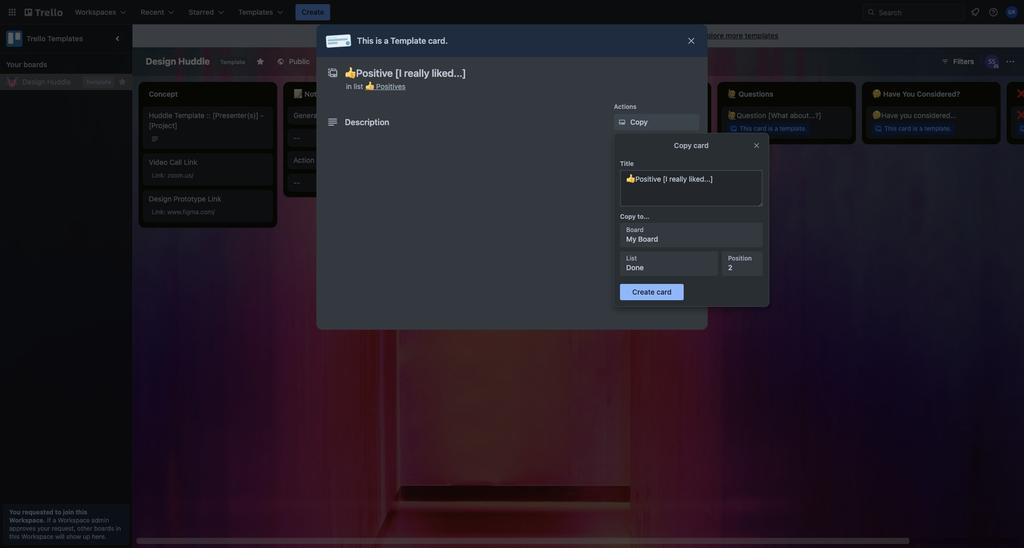 Task type: describe. For each thing, give the bounding box(es) containing it.
board for board
[[335, 57, 355, 66]]

this is a public template for anyone on the internet to copy.
[[384, 31, 579, 40]]

table
[[381, 57, 399, 66]]

video
[[149, 158, 168, 167]]

sure
[[651, 111, 665, 120]]

a inside if a workspace admin approves your request, other boards in this workspace will show up here.
[[53, 517, 56, 525]]

action items link
[[294, 155, 412, 166]]

👍
[[365, 82, 374, 91]]

design inside design huddle text box
[[146, 56, 176, 67]]

a left public
[[407, 31, 411, 40]]

link right the call
[[184, 158, 197, 167]]

public
[[289, 57, 310, 66]]

: for design
[[164, 208, 166, 216]]

you
[[9, 509, 21, 517]]

here.
[[92, 534, 107, 541]]

a down the 🤔have you considered...
[[920, 125, 923, 133]]

anyone
[[477, 31, 501, 40]]

link right prototype
[[208, 195, 221, 203]]

2 vertical spatial board
[[638, 235, 658, 244]]

list
[[626, 255, 637, 262]]

design prototype link link : www.figma.com/
[[149, 195, 221, 216]]

zoom.us/
[[167, 172, 193, 179]]

huddle inside text box
[[178, 56, 210, 67]]

if
[[47, 517, 51, 525]]

actions
[[614, 103, 637, 111]]

[presenter(s)]
[[213, 111, 259, 120]]

position 2
[[728, 255, 752, 272]]

this is a template card.
[[357, 36, 448, 45]]

👎negative [i'm not sure about...] this card is a template.
[[583, 111, 694, 133]]

general notes:
[[294, 111, 343, 120]]

🤔have you considered...
[[872, 111, 957, 120]]

huddle template :: [presenter(s)] - [project]
[[149, 111, 264, 130]]

board my board
[[626, 226, 658, 244]]

board for board my board
[[626, 226, 644, 234]]

this card is a template. for [what
[[740, 125, 807, 133]]

[i'm
[[623, 111, 636, 120]]

position
[[728, 255, 752, 262]]

👍 positives link
[[365, 82, 406, 91]]

video call link link
[[149, 157, 267, 168]]

boards inside the "your boards with 1 items" element
[[23, 60, 47, 69]]

public
[[413, 31, 433, 40]]

starred icon image
[[118, 78, 126, 86]]

0 vertical spatial to
[[553, 31, 559, 40]]

you
[[900, 111, 912, 120]]

-- for second -- link
[[294, 178, 300, 187]]

card.
[[428, 36, 448, 45]]

internet
[[525, 31, 551, 40]]

in list 👍 positives
[[346, 82, 406, 91]]

templates
[[745, 31, 779, 40]]

to…
[[638, 213, 650, 221]]

link left www.figma.com/
[[152, 208, 164, 216]]

card down the 🙋question
[[754, 125, 767, 133]]

will
[[55, 534, 64, 541]]

call
[[170, 158, 182, 167]]

0 horizontal spatial huddle
[[47, 77, 71, 86]]

board link
[[318, 54, 361, 70]]

this down 🤔have
[[885, 125, 897, 133]]

template
[[435, 31, 464, 40]]

filters button
[[938, 54, 977, 70]]

general
[[294, 111, 319, 120]]

design huddle link
[[22, 77, 81, 87]]

to inside you requested to join this workspace.
[[55, 509, 61, 517]]

my
[[626, 235, 637, 244]]

is down the 🤔have you considered...
[[913, 125, 918, 133]]

search image
[[867, 8, 876, 16]]

description
[[345, 118, 389, 127]]

huddle inside huddle template :: [presenter(s)] - [project]
[[149, 111, 172, 120]]

your boards
[[6, 60, 47, 69]]

a down 🙋question [what about...?]
[[775, 125, 778, 133]]

template up 'customize views' icon
[[391, 36, 426, 45]]

🙋question [what about...?]
[[728, 111, 822, 120]]

copy for copy card
[[674, 141, 692, 150]]

a up table
[[384, 36, 389, 45]]

card down about...]
[[694, 141, 709, 150]]

copy card
[[674, 141, 709, 150]]

copy link
[[614, 114, 700, 130]]

copy for copy
[[630, 118, 648, 126]]

explore more templates
[[699, 31, 779, 40]]

prototype
[[174, 195, 206, 203]]

general notes: link
[[294, 111, 412, 121]]

trello templates
[[27, 34, 83, 43]]

if a workspace admin approves your request, other boards in this workspace will show up here.
[[9, 517, 121, 541]]

sm image for this is a public template for anyone on the internet to copy.
[[372, 31, 382, 41]]

explore more templates link
[[693, 28, 785, 44]]

2 -- link from the top
[[294, 178, 412, 188]]

request,
[[52, 525, 76, 533]]

positives
[[376, 82, 406, 91]]

template. for 🤔have you considered...
[[925, 125, 952, 133]]

list
[[354, 82, 363, 91]]

huddle template :: [presenter(s)] - [project] link
[[149, 111, 267, 131]]

🙋question
[[728, 111, 767, 120]]

explore
[[699, 31, 724, 40]]

stu smith (stusmith18) image
[[985, 55, 999, 69]]

trello
[[27, 34, 46, 43]]

done
[[626, 263, 644, 272]]

copy.
[[561, 31, 579, 40]]

not
[[638, 111, 649, 120]]

this card is a template. for you
[[885, 125, 952, 133]]

templates
[[47, 34, 83, 43]]

your
[[6, 60, 22, 69]]



Task type: locate. For each thing, give the bounding box(es) containing it.
1 vertical spatial :
[[164, 208, 166, 216]]

1 vertical spatial -- link
[[294, 178, 412, 188]]

None submit
[[620, 284, 684, 301]]

template left star or unstar board image at the left of page
[[220, 59, 245, 65]]

boards right your
[[23, 60, 47, 69]]

workspace down join
[[58, 517, 90, 525]]

1 vertical spatial copy
[[674, 141, 692, 150]]

: for video
[[164, 172, 166, 179]]

design huddle
[[146, 56, 210, 67], [22, 77, 71, 86]]

table link
[[363, 54, 405, 70]]

1 horizontal spatial in
[[346, 82, 352, 91]]

this card is a template. down 🙋question [what about...?]
[[740, 125, 807, 133]]

🤔have
[[872, 111, 898, 120]]

1 vertical spatial boards
[[94, 525, 114, 533]]

this inside if a workspace admin approves your request, other boards in this workspace will show up here.
[[9, 534, 20, 541]]

in
[[346, 82, 352, 91], [116, 525, 121, 533]]

board up list
[[335, 57, 355, 66]]

more
[[726, 31, 743, 40]]

this up table link
[[357, 36, 374, 45]]

1 this card is a template. from the left
[[740, 125, 807, 133]]

1 -- link from the top
[[294, 133, 412, 143]]

title
[[620, 160, 634, 168]]

0 vertical spatial design huddle
[[146, 56, 210, 67]]

design prototype link link
[[149, 194, 267, 204]]

copy to…
[[620, 213, 650, 221]]

is down [i'm
[[624, 125, 628, 133]]

1 horizontal spatial boards
[[94, 525, 114, 533]]

0 horizontal spatial template.
[[635, 125, 662, 133]]

boards
[[23, 60, 47, 69], [94, 525, 114, 533]]

-- down action
[[294, 178, 300, 187]]

copy
[[630, 118, 648, 126], [674, 141, 692, 150], [620, 213, 636, 221]]

1 horizontal spatial this card is a template.
[[885, 125, 952, 133]]

1 vertical spatial to
[[55, 509, 61, 517]]

this down the 👎negative
[[595, 125, 607, 133]]

board right my
[[638, 235, 658, 244]]

action
[[294, 156, 314, 165]]

sm image down actions
[[617, 117, 627, 127]]

[what
[[768, 111, 788, 120]]

0 vertical spatial huddle
[[178, 56, 210, 67]]

this card is a template. down the 🤔have you considered...
[[885, 125, 952, 133]]

1 vertical spatial in
[[116, 525, 121, 533]]

to left join
[[55, 509, 61, 517]]

0 horizontal spatial to
[[55, 509, 61, 517]]

filters
[[954, 57, 974, 66]]

-- up action
[[294, 134, 300, 142]]

about...]
[[667, 111, 694, 120]]

this inside 👎negative [i'm not sure about...] this card is a template.
[[595, 125, 607, 133]]

template.
[[635, 125, 662, 133], [780, 125, 807, 133], [925, 125, 952, 133]]

template inside huddle template :: [presenter(s)] - [project]
[[174, 111, 205, 120]]

show menu image
[[1006, 57, 1016, 67]]

🤔have you considered... link
[[872, 111, 991, 121]]

a right if at the bottom left of page
[[53, 517, 56, 525]]

star or unstar board image
[[256, 58, 265, 66]]

1 horizontal spatial design huddle
[[146, 56, 210, 67]]

this card is a template.
[[740, 125, 807, 133], [885, 125, 952, 133]]

1 vertical spatial workspace
[[21, 534, 53, 541]]

None text field
[[340, 64, 676, 83]]

design inside design huddle link
[[22, 77, 45, 86]]

greg robinson (gregrobinson96) image
[[1006, 6, 1018, 18]]

1 horizontal spatial this
[[76, 509, 87, 517]]

2 template. from the left
[[780, 125, 807, 133]]

0 vertical spatial in
[[346, 82, 352, 91]]

0 vertical spatial design
[[146, 56, 176, 67]]

sm image inside the copy link
[[617, 117, 627, 127]]

1 vertical spatial board
[[626, 226, 644, 234]]

1 vertical spatial this
[[9, 534, 20, 541]]

link
[[184, 158, 197, 167], [152, 172, 164, 179], [208, 195, 221, 203], [152, 208, 164, 216]]

design huddle inside text box
[[146, 56, 210, 67]]

card
[[609, 125, 622, 133], [754, 125, 767, 133], [899, 125, 911, 133], [694, 141, 709, 150]]

in left list
[[346, 82, 352, 91]]

show
[[66, 534, 81, 541]]

for
[[466, 31, 475, 40]]

1 horizontal spatial template.
[[780, 125, 807, 133]]

this down the 🙋question
[[740, 125, 752, 133]]

create
[[302, 8, 324, 16]]

2 -- from the top
[[294, 178, 300, 187]]

about...?]
[[790, 111, 822, 120]]

0 vertical spatial :
[[164, 172, 166, 179]]

design
[[146, 56, 176, 67], [22, 77, 45, 86], [149, 195, 172, 203]]

create button
[[296, 4, 330, 20]]

-
[[261, 111, 264, 120], [294, 134, 297, 142], [297, 134, 300, 142], [294, 178, 297, 187], [297, 178, 300, 187]]

this
[[76, 509, 87, 517], [9, 534, 20, 541]]

customize views image
[[410, 57, 420, 67]]

0 vertical spatial -- link
[[294, 133, 412, 143]]

template. down not
[[635, 125, 662, 133]]

🙋question [what about...?] link
[[728, 111, 846, 121]]

a down [i'm
[[630, 125, 633, 133]]

0 horizontal spatial this card is a template.
[[740, 125, 807, 133]]

board
[[335, 57, 355, 66], [626, 226, 644, 234], [638, 235, 658, 244]]

1 : from the top
[[164, 172, 166, 179]]

[project]
[[149, 121, 177, 130]]

card down the 👎negative
[[609, 125, 622, 133]]

0 vertical spatial board
[[335, 57, 355, 66]]

workspace down your
[[21, 534, 53, 541]]

1 vertical spatial --
[[294, 178, 300, 187]]

a inside 👎negative [i'm not sure about...] this card is a template.
[[630, 125, 633, 133]]

: inside video call link link : zoom.us/
[[164, 172, 166, 179]]

1 template. from the left
[[635, 125, 662, 133]]

0 vertical spatial sm image
[[372, 31, 382, 41]]

2 vertical spatial huddle
[[149, 111, 172, 120]]

2 vertical spatial design
[[149, 195, 172, 203]]

👎negative
[[583, 111, 621, 120]]

design inside the design prototype link link : www.figma.com/
[[149, 195, 172, 203]]

template. for 🙋question [what about...?]
[[780, 125, 807, 133]]

is inside 👎negative [i'm not sure about...] this card is a template.
[[624, 125, 628, 133]]

2 : from the top
[[164, 208, 166, 216]]

3 template. from the left
[[925, 125, 952, 133]]

logo for trello templates workspace image
[[6, 31, 22, 47]]

1 horizontal spatial workspace
[[58, 517, 90, 525]]

0 horizontal spatial boards
[[23, 60, 47, 69]]

0 vertical spatial this
[[76, 509, 87, 517]]

this
[[384, 31, 398, 40], [357, 36, 374, 45], [595, 125, 607, 133], [740, 125, 752, 133], [885, 125, 897, 133]]

is down 🙋question [what about...?]
[[768, 125, 773, 133]]

0 horizontal spatial this
[[9, 534, 20, 541]]

sm image up table link
[[372, 31, 382, 41]]

primary element
[[0, 0, 1024, 24]]

2 horizontal spatial template.
[[925, 125, 952, 133]]

is up table link
[[376, 36, 382, 45]]

sm image
[[372, 31, 382, 41], [617, 117, 627, 127]]

0 horizontal spatial design huddle
[[22, 77, 71, 86]]

: down video
[[164, 172, 166, 179]]

this inside you requested to join this workspace.
[[76, 509, 87, 517]]

huddle
[[178, 56, 210, 67], [47, 77, 71, 86], [149, 111, 172, 120]]

requested
[[22, 509, 53, 517]]

open information menu image
[[989, 7, 999, 17]]

sm image for copy
[[617, 117, 627, 127]]

template. inside 👎negative [i'm not sure about...] this card is a template.
[[635, 125, 662, 133]]

join
[[63, 509, 74, 517]]

your boards with 1 items element
[[6, 59, 121, 71]]

workspace
[[58, 517, 90, 525], [21, 534, 53, 541]]

template. down 🙋question [what about...?] link
[[780, 125, 807, 133]]

public button
[[271, 54, 316, 70]]

Board name text field
[[141, 54, 215, 70]]

considered...
[[914, 111, 957, 120]]

www.figma.com/
[[167, 208, 215, 216]]

card inside 👎negative [i'm not sure about...] this card is a template.
[[609, 125, 622, 133]]

boards inside if a workspace admin approves your request, other boards in this workspace will show up here.
[[94, 525, 114, 533]]

copy for copy to…
[[620, 213, 636, 221]]

this up table
[[384, 31, 398, 40]]

0 vertical spatial boards
[[23, 60, 47, 69]]

: left www.figma.com/
[[164, 208, 166, 216]]

2
[[728, 263, 733, 272]]

2 horizontal spatial huddle
[[178, 56, 210, 67]]

-- link down "action items" link on the top left of page
[[294, 178, 412, 188]]

in right other
[[116, 525, 121, 533]]

to
[[553, 31, 559, 40], [55, 509, 61, 517]]

2 vertical spatial copy
[[620, 213, 636, 221]]

: inside the design prototype link link : www.figma.com/
[[164, 208, 166, 216]]

0 vertical spatial workspace
[[58, 517, 90, 525]]

- inside huddle template :: [presenter(s)] - [project]
[[261, 111, 264, 120]]

admin
[[91, 517, 109, 525]]

2 this card is a template. from the left
[[885, 125, 952, 133]]

notes:
[[321, 111, 343, 120]]

items
[[316, 156, 335, 165]]

1 vertical spatial huddle
[[47, 77, 71, 86]]

-- link
[[294, 133, 412, 143], [294, 178, 412, 188]]

this down approves
[[9, 534, 20, 541]]

template
[[391, 36, 426, 45], [220, 59, 245, 65], [86, 78, 111, 85], [174, 111, 205, 120]]

-- for 1st -- link from the top
[[294, 134, 300, 142]]

link down video
[[152, 172, 164, 179]]

1 vertical spatial sm image
[[617, 117, 627, 127]]

the
[[513, 31, 523, 40]]

in inside if a workspace admin approves your request, other boards in this workspace will show up here.
[[116, 525, 121, 533]]

0 vertical spatial --
[[294, 134, 300, 142]]

is left public
[[400, 31, 405, 40]]

a
[[407, 31, 411, 40], [384, 36, 389, 45], [630, 125, 633, 133], [775, 125, 778, 133], [920, 125, 923, 133], [53, 517, 56, 525]]

0 vertical spatial copy
[[630, 118, 648, 126]]

1 vertical spatial design
[[22, 77, 45, 86]]

👎negative [i'm not sure about...] link
[[583, 111, 701, 121]]

template left ::
[[174, 111, 205, 120]]

0 horizontal spatial workspace
[[21, 534, 53, 541]]

0 horizontal spatial in
[[116, 525, 121, 533]]

1 horizontal spatial huddle
[[149, 111, 172, 120]]

-- link down description
[[294, 133, 412, 143]]

0 horizontal spatial sm image
[[372, 31, 382, 41]]

action items
[[294, 156, 335, 165]]

this right join
[[76, 509, 87, 517]]

approves
[[9, 525, 36, 533]]

other
[[77, 525, 92, 533]]

👍Positive [I really liked...] text field
[[620, 170, 763, 207]]

to left copy.
[[553, 31, 559, 40]]

on
[[503, 31, 511, 40]]

up
[[83, 534, 90, 541]]

copy inside the copy link
[[630, 118, 648, 126]]

you requested to join this workspace.
[[9, 509, 87, 525]]

template. down considered...
[[925, 125, 952, 133]]

:
[[164, 172, 166, 179], [164, 208, 166, 216]]

card down you
[[899, 125, 911, 133]]

workspace.
[[9, 517, 45, 525]]

video call link link : zoom.us/
[[149, 158, 197, 179]]

boards down admin
[[94, 525, 114, 533]]

template left starred icon
[[86, 78, 111, 85]]

Search field
[[876, 5, 965, 20]]

1 -- from the top
[[294, 134, 300, 142]]

1 horizontal spatial to
[[553, 31, 559, 40]]

1 horizontal spatial sm image
[[617, 117, 627, 127]]

list done
[[626, 255, 644, 272]]

board up my
[[626, 226, 644, 234]]

your
[[37, 525, 50, 533]]

1 vertical spatial design huddle
[[22, 77, 71, 86]]

::
[[207, 111, 211, 120]]

0 notifications image
[[969, 6, 982, 18]]



Task type: vqa. For each thing, say whether or not it's contained in the screenshot.
board image
no



